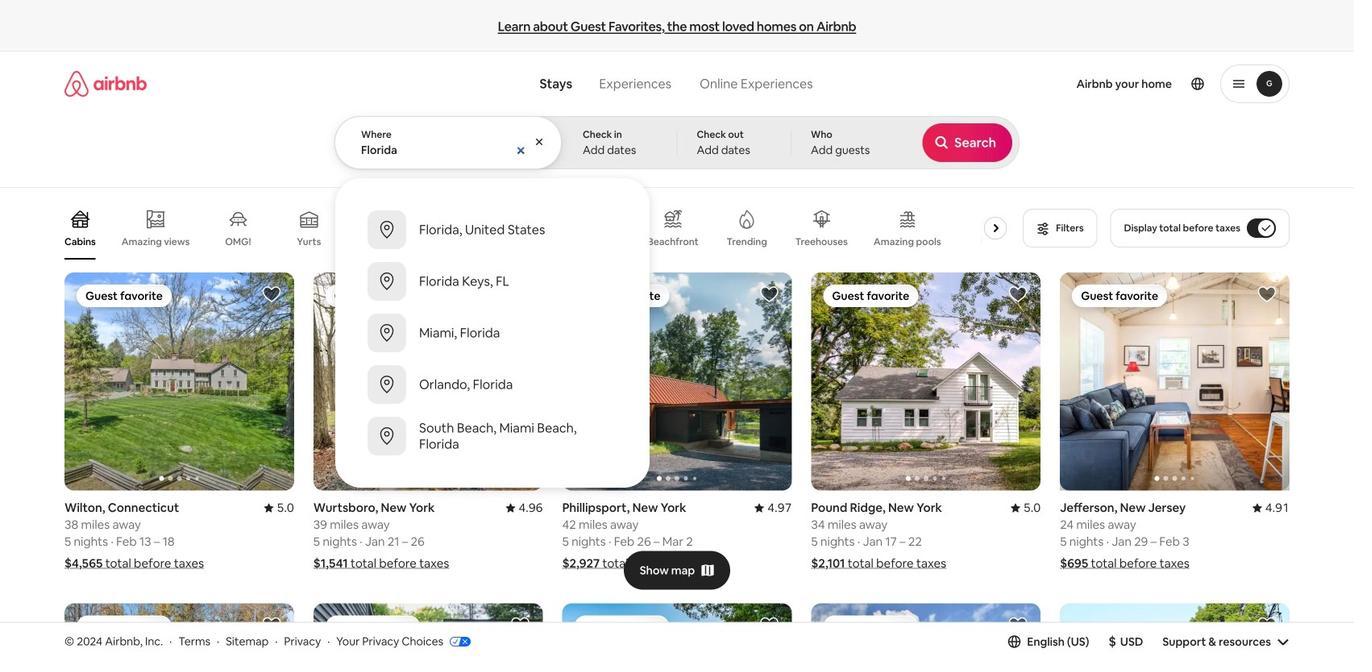 Task type: describe. For each thing, give the bounding box(es) containing it.
add to wishlist: phillipsport, new york image
[[760, 285, 779, 304]]

2 add to wishlist: pine bush, new york image from the left
[[1009, 616, 1028, 635]]

1 add to wishlist: pine bush, new york image from the left
[[511, 616, 530, 635]]

3 option from the top
[[335, 307, 650, 359]]

4.97 out of 5 average rating image
[[755, 500, 792, 516]]

add to wishlist: milford, pennsylvania image
[[262, 616, 281, 635]]

4 option from the top
[[335, 359, 650, 410]]

2 option from the top
[[335, 256, 650, 307]]

4.91 out of 5 average rating image
[[1253, 500, 1290, 516]]

5.0 out of 5 average rating image for "add to wishlist: wilton, connecticut" image
[[264, 500, 294, 516]]



Task type: vqa. For each thing, say whether or not it's contained in the screenshot.
Search destinations SEARCH BOX
yes



Task type: locate. For each thing, give the bounding box(es) containing it.
0 horizontal spatial add to wishlist: pine bush, new york image
[[511, 616, 530, 635]]

Search destinations search field
[[361, 143, 537, 157]]

add to wishlist: warwick, new york image
[[760, 616, 779, 635]]

add to wishlist: wilton, connecticut image
[[262, 285, 281, 304]]

None search field
[[335, 52, 1020, 488]]

option
[[335, 204, 650, 256], [335, 256, 650, 307], [335, 307, 650, 359], [335, 359, 650, 410], [335, 410, 650, 462]]

tab panel
[[335, 116, 1020, 488]]

add to wishlist: middletown, new york image
[[1258, 616, 1277, 635]]

add to wishlist: pine bush, new york image
[[511, 616, 530, 635], [1009, 616, 1028, 635]]

5.0 out of 5 average rating image for add to wishlist: pound ridge, new york image
[[1011, 500, 1041, 516]]

1 horizontal spatial add to wishlist: pine bush, new york image
[[1009, 616, 1028, 635]]

group
[[65, 197, 1014, 260], [65, 273, 294, 491], [314, 273, 543, 491], [563, 273, 792, 491], [812, 273, 1041, 491], [1061, 273, 1290, 491], [65, 604, 294, 661], [314, 604, 543, 661], [563, 604, 792, 661], [812, 604, 1041, 661], [1061, 604, 1290, 661]]

2 5.0 out of 5 average rating image from the left
[[1011, 500, 1041, 516]]

1 horizontal spatial 5.0 out of 5 average rating image
[[1011, 500, 1041, 516]]

5.0 out of 5 average rating image
[[264, 500, 294, 516], [1011, 500, 1041, 516]]

5 option from the top
[[335, 410, 650, 462]]

profile element
[[839, 52, 1290, 116]]

add to wishlist: pound ridge, new york image
[[1009, 285, 1028, 304]]

add to wishlist: jefferson, new jersey image
[[1258, 285, 1277, 304]]

1 option from the top
[[335, 204, 650, 256]]

0 horizontal spatial 5.0 out of 5 average rating image
[[264, 500, 294, 516]]

4.96 out of 5 average rating image
[[506, 500, 543, 516]]

1 5.0 out of 5 average rating image from the left
[[264, 500, 294, 516]]

what can we help you find? tab list
[[527, 66, 686, 102]]

search suggestions list box
[[335, 191, 650, 475]]



